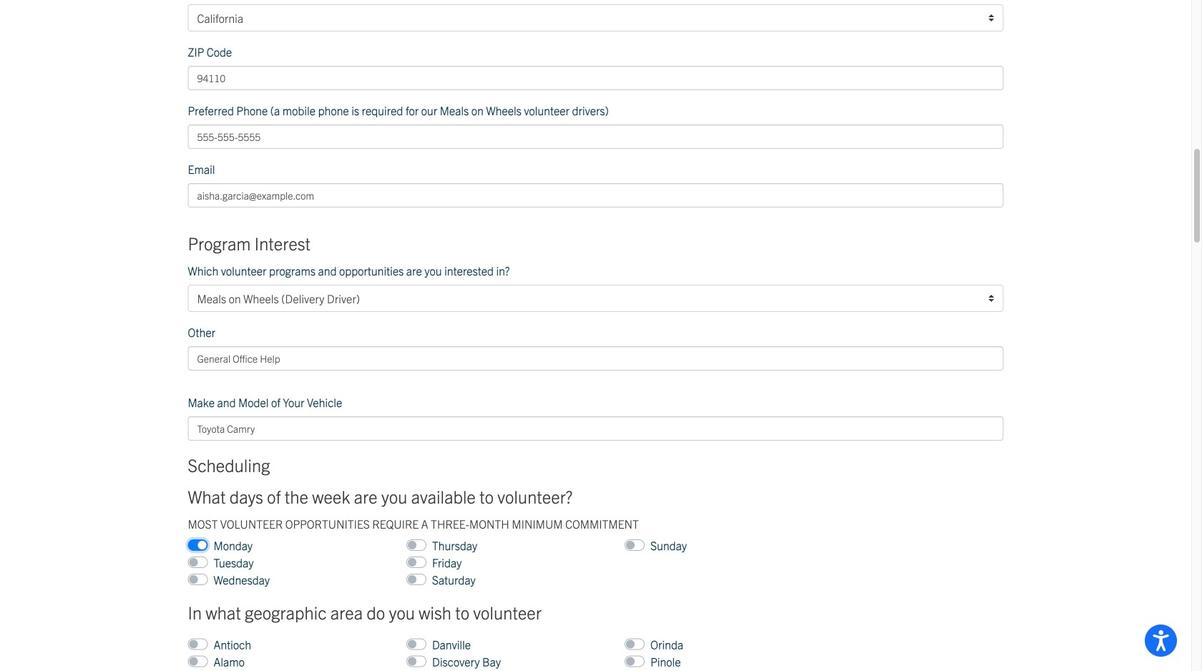Task type: locate. For each thing, give the bounding box(es) containing it.
None text field
[[188, 66, 1004, 90], [188, 124, 1004, 149], [188, 346, 1004, 371], [188, 416, 1004, 441], [188, 66, 1004, 90], [188, 124, 1004, 149], [188, 346, 1004, 371], [188, 416, 1004, 441]]

None email field
[[188, 183, 1004, 207]]

open accessibe: accessibility options, statement and help image
[[1153, 631, 1169, 651]]



